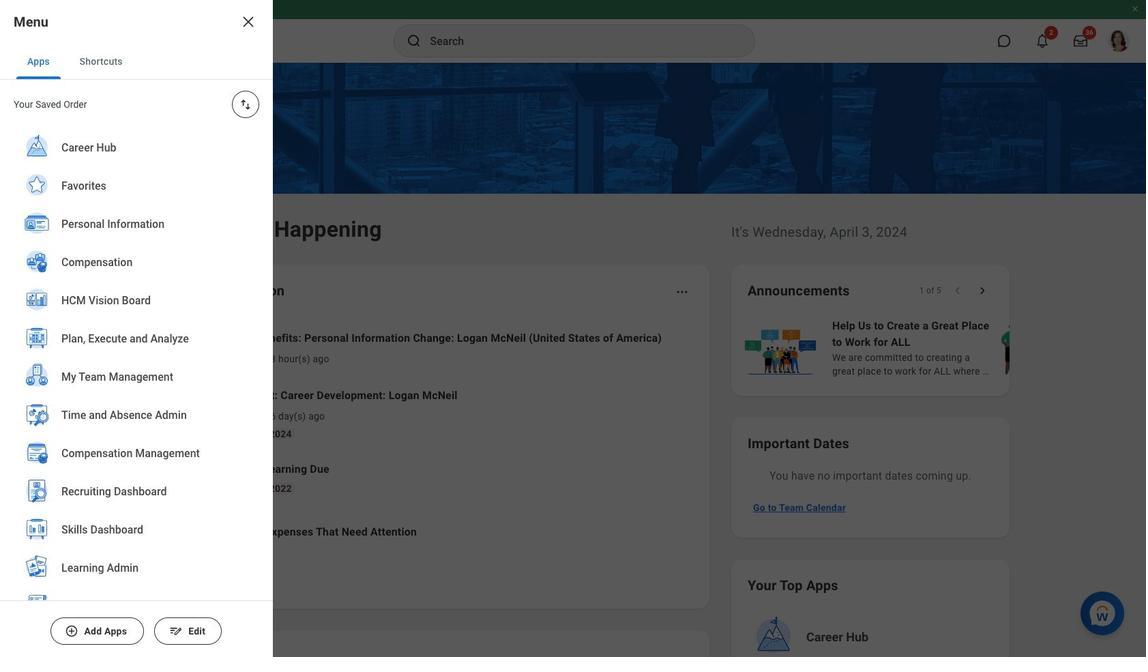 Task type: describe. For each thing, give the bounding box(es) containing it.
2 inbox image from the top
[[173, 403, 193, 424]]

x image
[[240, 14, 257, 30]]

inbox large image
[[1074, 34, 1088, 48]]

chevron right small image
[[976, 284, 989, 298]]

text edit image
[[169, 624, 183, 638]]

close environment banner image
[[1131, 5, 1140, 13]]



Task type: vqa. For each thing, say whether or not it's contained in the screenshot.
chevron left small icon
yes



Task type: locate. For each thing, give the bounding box(es) containing it.
search image
[[406, 33, 422, 49]]

sort image
[[239, 98, 252, 111]]

main content
[[0, 63, 1146, 657]]

chevron left small image
[[951, 284, 965, 298]]

banner
[[0, 0, 1146, 63]]

plus circle image
[[65, 624, 79, 638]]

notifications large image
[[1036, 34, 1050, 48]]

1 vertical spatial inbox image
[[173, 403, 193, 424]]

0 vertical spatial inbox image
[[173, 338, 193, 358]]

tab list
[[0, 44, 273, 80]]

profile logan mcneil element
[[1100, 26, 1138, 56]]

inbox image
[[173, 338, 193, 358], [173, 403, 193, 424]]

global navigation dialog
[[0, 0, 273, 657]]

1 inbox image from the top
[[173, 338, 193, 358]]

status
[[920, 285, 942, 296]]

list
[[0, 129, 273, 657], [742, 317, 1146, 379], [153, 319, 693, 560]]



